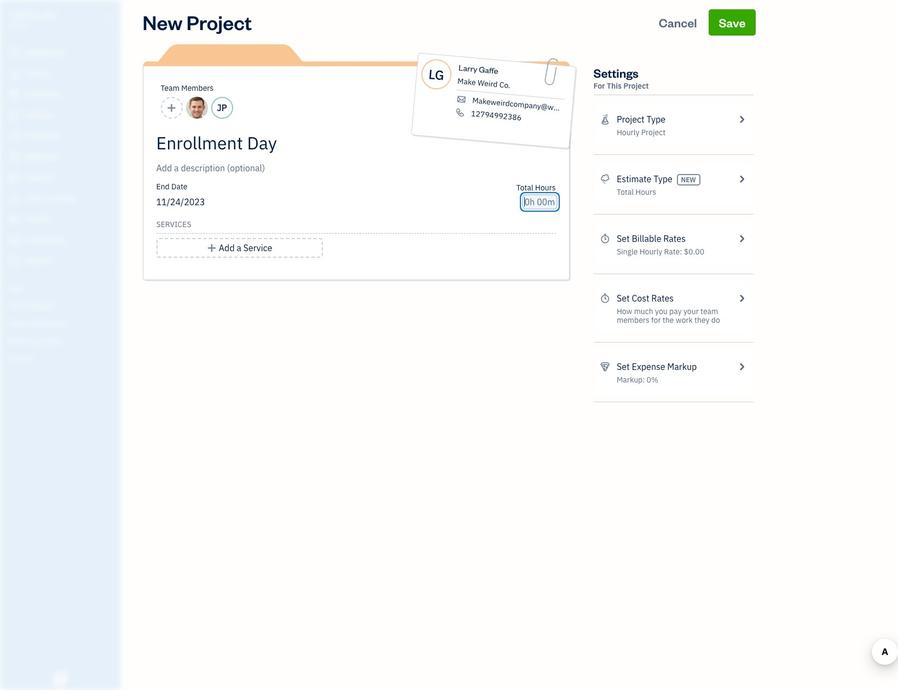 Task type: locate. For each thing, give the bounding box(es) containing it.
0 vertical spatial timetracking image
[[600, 232, 610, 245]]

1 chevronright image from the top
[[737, 172, 747, 186]]

set billable rates
[[617, 233, 686, 244]]

hours
[[535, 183, 556, 193], [636, 187, 656, 197]]

timer image
[[7, 193, 20, 204]]

1 vertical spatial chevronright image
[[737, 232, 747, 245]]

0 vertical spatial chevronright image
[[737, 172, 747, 186]]

1 horizontal spatial hours
[[636, 187, 656, 197]]

timetracking image for set cost rates
[[600, 292, 610, 305]]

rates up rate
[[664, 233, 686, 244]]

Project Description text field
[[156, 162, 457, 175]]

end
[[156, 182, 170, 192]]

timetracking image
[[600, 232, 610, 245], [600, 292, 610, 305]]

2 set from the top
[[617, 293, 630, 304]]

settings for this project
[[594, 65, 649, 91]]

project type
[[617, 114, 666, 125]]

the
[[663, 315, 674, 325]]

chart image
[[7, 235, 20, 246]]

members
[[181, 83, 214, 93]]

end date
[[156, 182, 187, 192]]

End date in  format text field
[[156, 197, 290, 207]]

12794992386
[[471, 109, 522, 123]]

your
[[684, 307, 699, 316]]

hourly down set billable rates
[[640, 247, 663, 257]]

2 timetracking image from the top
[[600, 292, 610, 305]]

services
[[156, 220, 191, 229]]

settings
[[594, 65, 639, 80]]

type
[[647, 114, 666, 125], [654, 174, 673, 185]]

set up "markup:"
[[617, 361, 630, 372]]

plus image
[[207, 241, 217, 255]]

rates up you
[[652, 293, 674, 304]]

hours down estimate type
[[636, 187, 656, 197]]

estimate
[[617, 174, 652, 185]]

timetracking image left cost on the right of the page
[[600, 292, 610, 305]]

estimates image
[[600, 172, 610, 186]]

total hours down estimate
[[617, 187, 656, 197]]

1 vertical spatial rates
[[652, 293, 674, 304]]

estimate type
[[617, 174, 673, 185]]

for
[[652, 315, 661, 325]]

0 vertical spatial type
[[647, 114, 666, 125]]

add a service
[[219, 243, 272, 253]]

owner
[[9, 22, 29, 30]]

type left new
[[654, 174, 673, 185]]

cost
[[632, 293, 650, 304]]

total hours up "hourly budget" text box
[[516, 183, 556, 193]]

0 vertical spatial chevronright image
[[737, 113, 747, 126]]

2 chevronright image from the top
[[737, 292, 747, 305]]

1 vertical spatial type
[[654, 174, 673, 185]]

0 horizontal spatial total
[[516, 183, 534, 193]]

2 vertical spatial chevronright image
[[737, 360, 747, 373]]

add
[[219, 243, 235, 253]]

3 set from the top
[[617, 361, 630, 372]]

1 timetracking image from the top
[[600, 232, 610, 245]]

cancel
[[659, 15, 697, 30]]

total up "hourly budget" text box
[[516, 183, 534, 193]]

team members
[[161, 83, 214, 93]]

hourly
[[617, 128, 640, 137], [640, 247, 663, 257]]

invoice image
[[7, 110, 20, 121]]

chevronright image
[[737, 113, 747, 126], [737, 292, 747, 305]]

rates
[[664, 233, 686, 244], [652, 293, 674, 304]]

2 chevronright image from the top
[[737, 232, 747, 245]]

0 vertical spatial rates
[[664, 233, 686, 244]]

do
[[712, 315, 720, 325]]

1 vertical spatial hourly
[[640, 247, 663, 257]]

billable
[[632, 233, 662, 244]]

chevronright image for estimate type
[[737, 172, 747, 186]]

they
[[695, 315, 710, 325]]

chevronright image
[[737, 172, 747, 186], [737, 232, 747, 245], [737, 360, 747, 373]]

type up hourly project
[[647, 114, 666, 125]]

total hours
[[516, 183, 556, 193], [617, 187, 656, 197]]

project inside settings for this project
[[624, 81, 649, 91]]

rates for set cost rates
[[652, 293, 674, 304]]

lg
[[428, 65, 445, 84]]

total down estimate
[[617, 187, 634, 197]]

1 vertical spatial chevronright image
[[737, 292, 747, 305]]

add a service button
[[156, 238, 323, 258]]

report image
[[7, 256, 20, 267]]

1 chevronright image from the top
[[737, 113, 747, 126]]

main element
[[0, 0, 148, 690]]

rate
[[664, 247, 680, 257]]

inc
[[42, 10, 58, 21]]

turtle inc owner
[[9, 10, 58, 30]]

larry
[[458, 62, 478, 74]]

0 horizontal spatial total hours
[[516, 183, 556, 193]]

set cost rates
[[617, 293, 674, 304]]

1 vertical spatial timetracking image
[[600, 292, 610, 305]]

phone image
[[454, 108, 466, 117]]

3 chevronright image from the top
[[737, 360, 747, 373]]

total
[[516, 183, 534, 193], [617, 187, 634, 197]]

1 set from the top
[[617, 233, 630, 244]]

chevronright image for set cost rates
[[737, 292, 747, 305]]

1 horizontal spatial total
[[617, 187, 634, 197]]

1 vertical spatial set
[[617, 293, 630, 304]]

money image
[[7, 214, 20, 225]]

hourly down project type at the top right of page
[[617, 128, 640, 137]]

team
[[701, 307, 718, 316]]

0%
[[647, 375, 659, 385]]

set for set expense markup
[[617, 361, 630, 372]]

weird
[[477, 78, 498, 89]]

co.
[[499, 80, 511, 90]]

set
[[617, 233, 630, 244], [617, 293, 630, 304], [617, 361, 630, 372]]

new
[[681, 176, 696, 184]]

set for set cost rates
[[617, 293, 630, 304]]

estimate image
[[7, 89, 20, 100]]

timetracking image for set billable rates
[[600, 232, 610, 245]]

type for project type
[[647, 114, 666, 125]]

2 vertical spatial set
[[617, 361, 630, 372]]

0 vertical spatial set
[[617, 233, 630, 244]]

0 vertical spatial hourly
[[617, 128, 640, 137]]

save button
[[709, 9, 756, 36]]

team
[[161, 83, 180, 93]]

set up 'single'
[[617, 233, 630, 244]]

hours up "hourly budget" text box
[[535, 183, 556, 193]]

much
[[634, 307, 654, 316]]

client image
[[7, 68, 20, 79]]

project
[[187, 9, 252, 35], [624, 81, 649, 91], [617, 114, 645, 125], [641, 128, 666, 137]]

timetracking image left billable
[[600, 232, 610, 245]]

you
[[655, 307, 668, 316]]

set up how
[[617, 293, 630, 304]]



Task type: vqa. For each thing, say whether or not it's contained in the screenshot.
Payment
no



Task type: describe. For each thing, give the bounding box(es) containing it.
$0.00
[[684, 247, 705, 257]]

members
[[617, 315, 650, 325]]

rates for set billable rates
[[664, 233, 686, 244]]

work
[[676, 315, 693, 325]]

Hourly Budget text field
[[525, 197, 556, 207]]

dashboard image
[[7, 48, 20, 59]]

how
[[617, 307, 633, 316]]

gaffe
[[478, 64, 499, 76]]

team members image
[[8, 301, 117, 310]]

service
[[243, 243, 272, 253]]

date
[[171, 182, 187, 192]]

projects image
[[600, 113, 610, 126]]

expenses image
[[600, 360, 610, 373]]

set expense markup
[[617, 361, 697, 372]]

add team member image
[[167, 101, 177, 114]]

jp
[[217, 102, 227, 113]]

a
[[237, 243, 241, 253]]

cancel button
[[649, 9, 707, 36]]

single
[[617, 247, 638, 257]]

turtle
[[9, 10, 40, 21]]

single hourly rate : $0.00
[[617, 247, 705, 257]]

Project Name text field
[[156, 132, 457, 154]]

items and services image
[[8, 319, 117, 327]]

how much you pay your team members for the work they do
[[617, 307, 720, 325]]

chevronright image for set billable rates
[[737, 232, 747, 245]]

make
[[457, 76, 476, 87]]

apps image
[[8, 284, 117, 292]]

markup: 0%
[[617, 375, 659, 385]]

for
[[594, 81, 605, 91]]

0 horizontal spatial hours
[[535, 183, 556, 193]]

pay
[[670, 307, 682, 316]]

markup
[[668, 361, 697, 372]]

type for estimate type
[[654, 174, 673, 185]]

payment image
[[7, 131, 20, 142]]

freshbooks image
[[51, 673, 69, 686]]

hourly project
[[617, 128, 666, 137]]

makeweirdcompany@weird.co
[[472, 95, 577, 114]]

:
[[680, 247, 682, 257]]

new project
[[143, 9, 252, 35]]

project image
[[7, 172, 20, 183]]

save
[[719, 15, 746, 30]]

markup:
[[617, 375, 645, 385]]

larry gaffe make weird co.
[[457, 62, 511, 90]]

expense image
[[7, 152, 20, 163]]

settings image
[[8, 354, 117, 362]]

chevronright image for set expense markup
[[737, 360, 747, 373]]

chevronright image for project type
[[737, 113, 747, 126]]

bank connections image
[[8, 336, 117, 345]]

this
[[607, 81, 622, 91]]

set for set billable rates
[[617, 233, 630, 244]]

envelope image
[[456, 95, 467, 104]]

new
[[143, 9, 183, 35]]

1 horizontal spatial total hours
[[617, 187, 656, 197]]

expense
[[632, 361, 666, 372]]



